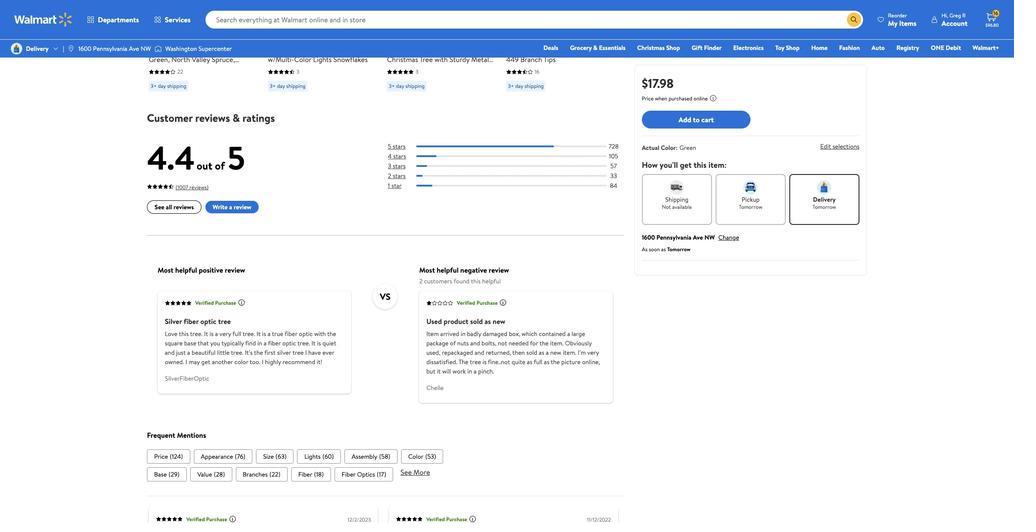 Task type: vqa. For each thing, say whether or not it's contained in the screenshot.


Task type: locate. For each thing, give the bounding box(es) containing it.
tree inside now $127.99 $175.87 national tree company pre-lit artificial full christmas tree, green, north valley spruce, multicolor lights, includes stand, 6.5 feet
[[176, 35, 190, 45]]

1 vertical spatial optic
[[299, 330, 313, 339]]

see all reviews
[[155, 203, 194, 212]]

customers
[[424, 277, 452, 286]]

see for see more
[[401, 468, 412, 478]]

1 3+ from the left
[[151, 82, 157, 90]]

for
[[530, 339, 538, 348]]

beautiful
[[192, 348, 216, 357]]

0 horizontal spatial shop
[[666, 43, 680, 52]]

christmas shop link
[[633, 43, 684, 53]]

this left item:
[[694, 160, 707, 171]]

ave inside 1600 pennsylvania ave nw change as soon as tomorrow
[[693, 233, 703, 242]]

3+
[[151, 82, 157, 90], [270, 82, 276, 90], [389, 82, 395, 90], [508, 82, 514, 90]]

day down w/multi-
[[277, 82, 285, 90]]

tree.
[[190, 330, 203, 339], [243, 330, 255, 339], [298, 339, 310, 348], [231, 348, 243, 357]]

product group containing now $42.99
[[506, 0, 613, 95]]

2 now from the left
[[506, 21, 522, 33]]

optic up silver
[[282, 339, 296, 348]]

full up 'typically'
[[233, 330, 241, 339]]

price left (124) on the bottom left of page
[[154, 453, 168, 462]]

2 vertical spatial in
[[467, 367, 472, 376]]

0 horizontal spatial green
[[296, 45, 315, 55]]

i right too.
[[262, 358, 264, 367]]

essentials
[[599, 43, 626, 52]]

company
[[191, 35, 221, 45]]

0 horizontal spatial very
[[220, 330, 231, 339]]

pre- right 5ft
[[545, 35, 559, 45]]

2 horizontal spatial color
[[661, 143, 676, 152]]

(18)
[[314, 471, 324, 480]]

lit for $54.99
[[325, 35, 333, 45]]

tomorrow down the 'intent image for delivery'
[[813, 203, 836, 211]]

3 3+ from the left
[[389, 82, 395, 90]]

helpful for positive
[[175, 265, 197, 275]]

16 up $96.80
[[994, 9, 998, 17]]

pennsylvania for 1600 pennsylvania ave nw change as soon as tomorrow
[[657, 233, 692, 242]]

0 vertical spatial see
[[155, 203, 164, 212]]

reviews right customer at the top left
[[195, 110, 230, 126]]

1 horizontal spatial now
[[506, 21, 522, 33]]

0 vertical spatial reviews
[[195, 110, 230, 126]]

shipping down w/multi-
[[286, 82, 306, 90]]

2 shop from the left
[[786, 43, 800, 52]]

1 horizontal spatial tomorrow
[[739, 203, 763, 211]]

1 horizontal spatial very
[[587, 348, 599, 357]]

shipping for tkoofn
[[286, 82, 306, 90]]

0 vertical spatial 4
[[299, 35, 303, 45]]

just
[[176, 348, 186, 357]]

(1007 reviews) link
[[147, 182, 209, 192]]

1 day from the left
[[158, 82, 166, 90]]

search icon image
[[851, 16, 858, 23]]

get right you'll
[[680, 160, 692, 171]]

reviews
[[195, 110, 230, 126], [174, 203, 194, 212]]

stars for 4 stars
[[393, 152, 406, 161]]

soon
[[649, 246, 660, 253]]

stars down 3 stars
[[393, 172, 406, 181]]

1 product group from the left
[[149, 0, 255, 95]]

1600 for 1600 pennsylvania ave nw change as soon as tomorrow
[[642, 233, 655, 242]]

0 horizontal spatial ave
[[129, 44, 139, 53]]

2 horizontal spatial tomorrow
[[813, 203, 836, 211]]

pennsylvania inside 1600 pennsylvania ave nw change as soon as tomorrow
[[657, 233, 692, 242]]

2 most from the left
[[419, 265, 435, 275]]

list item down the 'price (124)'
[[147, 468, 187, 482]]

1 vertical spatial price
[[154, 453, 168, 462]]

little
[[217, 348, 230, 357]]

list item containing size
[[256, 450, 294, 464]]

1 pre- from the left
[[222, 35, 236, 45]]

legal information image
[[710, 95, 717, 102]]

full down for
[[534, 358, 543, 367]]

christmas inside now $127.99 $175.87 national tree company pre-lit artificial full christmas tree, green, north valley spruce, multicolor lights, includes stand, 6.5 feet
[[190, 45, 221, 55]]

0 horizontal spatial lit
[[236, 35, 244, 45]]

shipping for $127.99
[[167, 82, 186, 90]]

3+ down w/multi-
[[270, 82, 276, 90]]

realistic
[[436, 35, 462, 45]]

(63)
[[276, 453, 287, 462]]

pre- right ft
[[312, 35, 325, 45]]

christmas inside $54.99 tkoofn 4 ft pre-lit fiber optic artificial green christmas tree w/multi-color lights snowflakes
[[317, 45, 348, 55]]

3+ day shipping for $42.99
[[508, 82, 544, 90]]

2 pre- from the left
[[312, 35, 325, 45]]

2 up 1
[[388, 172, 391, 181]]

in right work
[[467, 367, 472, 376]]

4 3+ from the left
[[508, 82, 514, 90]]

1 vertical spatial &
[[233, 110, 240, 126]]

3 product group from the left
[[387, 0, 494, 95]]

pre- inside $54.99 tkoofn 4 ft pre-lit fiber optic artificial green christmas tree w/multi-color lights snowflakes
[[312, 35, 325, 45]]

fiber inside now $42.99 $139.00 costway 5ft pre-lit fiber optic pvc artificial christmas tree w/ 449 branch tips
[[566, 35, 582, 45]]

list containing price
[[147, 450, 624, 464]]

16 inside product group
[[535, 68, 540, 76]]

it
[[204, 330, 208, 339], [257, 330, 261, 339], [312, 339, 316, 348]]

it's
[[245, 348, 253, 357]]

i left may
[[186, 358, 187, 367]]

pennsylvania
[[93, 44, 127, 53], [657, 233, 692, 242]]

now inside now $42.99 $139.00 costway 5ft pre-lit fiber optic pvc artificial christmas tree w/ 449 branch tips
[[506, 21, 522, 33]]

pennsylvania up soon
[[657, 233, 692, 242]]

16 down branch
[[535, 68, 540, 76]]

4 shipping from the left
[[525, 82, 544, 90]]

assembly
[[352, 453, 377, 462]]

it left true
[[257, 330, 261, 339]]

highly
[[265, 358, 281, 367]]

2 vertical spatial tree
[[470, 358, 481, 367]]

stars up "4 stars" on the left top of page
[[393, 142, 406, 151]]

3+ for $42.99
[[508, 82, 514, 90]]

fiber up snowflakes
[[335, 35, 350, 45]]

and down "square" on the bottom of page
[[165, 348, 175, 357]]

2 horizontal spatial tree
[[583, 45, 596, 55]]

as left picture
[[544, 358, 550, 367]]

verified
[[195, 300, 214, 307], [457, 300, 475, 307], [186, 516, 205, 524], [426, 516, 445, 524]]

fiber right 'silver'
[[184, 317, 199, 326]]

see left all
[[155, 203, 164, 212]]

2 horizontal spatial optic
[[299, 330, 313, 339]]

1 vertical spatial get
[[201, 358, 210, 367]]

get down beautiful
[[201, 358, 210, 367]]

0 vertical spatial tree
[[218, 317, 231, 326]]

1 horizontal spatial 1600
[[642, 233, 655, 242]]

as right soon
[[661, 246, 666, 253]]

tree right the
[[470, 358, 481, 367]]

0 vertical spatial price
[[642, 95, 654, 102]]

4 artificial from the left
[[522, 45, 548, 55]]

2 vertical spatial color
[[408, 453, 424, 462]]

ave left national
[[129, 44, 139, 53]]

now for now $127.99
[[149, 21, 165, 33]]

4 left ft
[[299, 35, 303, 45]]

now up national
[[149, 21, 165, 33]]

2 day from the left
[[277, 82, 285, 90]]

1 horizontal spatial optic
[[584, 35, 602, 45]]

the up quiet
[[327, 330, 336, 339]]

the left picture
[[551, 358, 560, 367]]

more
[[414, 468, 430, 478]]

0 horizontal spatial 16
[[535, 68, 540, 76]]

3 up the 2 stars
[[388, 162, 391, 171]]

list item containing lights
[[297, 450, 341, 464]]

shop inside toy shop link
[[786, 43, 800, 52]]

item. up picture
[[563, 348, 576, 357]]

gift
[[692, 43, 703, 52]]

84
[[610, 182, 617, 191]]

1 horizontal spatial tree
[[293, 348, 304, 357]]

green right w/multi-
[[296, 45, 315, 55]]

0 horizontal spatial it
[[204, 330, 208, 339]]

0 horizontal spatial reviews
[[174, 203, 194, 212]]

2 horizontal spatial helpful
[[482, 277, 501, 286]]

0 horizontal spatial tree
[[176, 35, 190, 45]]

toy shop
[[775, 43, 800, 52]]

3 artificial from the left
[[431, 45, 458, 55]]

i left have
[[305, 348, 307, 357]]

green up stand
[[387, 45, 406, 55]]

day for $42.99
[[515, 82, 523, 90]]

4 pre- from the left
[[545, 35, 559, 45]]

shop inside christmas shop link
[[666, 43, 680, 52]]

lit inside $118.99 casafield 6.5ft realistic pre-lit green spruce artificial holiday christmas tree with sturdy metal stand
[[477, 35, 485, 45]]

progress bar for 105
[[417, 156, 607, 157]]

list item down assembly
[[335, 468, 393, 482]]

1 now from the left
[[149, 21, 165, 33]]

1 horizontal spatial 4
[[388, 152, 392, 161]]

0 vertical spatial pennsylvania
[[93, 44, 127, 53]]

 image
[[11, 43, 22, 55]]

list item up the base (29)
[[147, 450, 190, 464]]

color up you'll
[[661, 143, 676, 152]]

lit inside $54.99 tkoofn 4 ft pre-lit fiber optic artificial green christmas tree w/multi-color lights snowflakes
[[325, 35, 333, 45]]

now inside now $127.99 $175.87 national tree company pre-lit artificial full christmas tree, green, north valley spruce, multicolor lights, includes stand, 6.5 feet
[[149, 21, 165, 33]]

0 vertical spatial of
[[215, 158, 225, 173]]

2 horizontal spatial it
[[312, 339, 316, 348]]

0 vertical spatial 2
[[388, 172, 391, 181]]

a down contained
[[546, 348, 549, 357]]

(124)
[[170, 453, 183, 462]]

0 horizontal spatial optic
[[352, 35, 370, 45]]

pre-
[[222, 35, 236, 45], [312, 35, 325, 45], [463, 35, 477, 45], [545, 35, 559, 45]]

1 horizontal spatial delivery
[[813, 195, 836, 204]]

you
[[210, 339, 220, 348]]

nw for 1600 pennsylvania ave nw
[[141, 44, 151, 53]]

0 horizontal spatial 1600
[[78, 44, 91, 53]]

optic left with
[[299, 330, 313, 339]]

0 vertical spatial this
[[694, 160, 707, 171]]

3+ day shipping for tkoofn
[[270, 82, 306, 90]]

0 vertical spatial color
[[294, 55, 312, 64]]

green
[[296, 45, 315, 55], [387, 45, 406, 55], [680, 143, 696, 152]]

 image for 1600 pennsylvania ave nw
[[68, 45, 75, 52]]

1 3+ day shipping from the left
[[151, 82, 186, 90]]

christmas for $127.99
[[190, 45, 221, 55]]

5 progress bar from the top
[[417, 185, 607, 187]]

2 inside most helpful negative review 2 customers found this helpful
[[419, 277, 423, 286]]

tree with
[[420, 55, 448, 64]]

box,
[[509, 330, 520, 339]]

0 horizontal spatial 3
[[297, 68, 299, 76]]

artificial inside $54.99 tkoofn 4 ft pre-lit fiber optic artificial green christmas tree w/multi-color lights snowflakes
[[268, 45, 294, 55]]

1600
[[78, 44, 91, 53], [642, 233, 655, 242]]

delivery for delivery tomorrow
[[813, 195, 836, 204]]

2 3+ day shipping from the left
[[270, 82, 306, 90]]

tree inside now $42.99 $139.00 costway 5ft pre-lit fiber optic pvc artificial christmas tree w/ 449 branch tips
[[583, 45, 596, 55]]

walmart+
[[973, 43, 1000, 52]]

the
[[459, 358, 469, 367]]

1 optic from the left
[[352, 35, 370, 45]]

3 shipping from the left
[[405, 82, 425, 90]]

1 horizontal spatial color
[[408, 453, 424, 462]]

tree. up find
[[243, 330, 255, 339]]

3+ day shipping for $127.99
[[151, 82, 186, 90]]

most inside most helpful negative review 2 customers found this helpful
[[419, 265, 435, 275]]

contained
[[539, 330, 566, 339]]

lit up metal
[[477, 35, 485, 45]]

of right out
[[215, 158, 225, 173]]

1 shop from the left
[[666, 43, 680, 52]]

verified purchase information image
[[238, 299, 245, 307], [500, 299, 507, 307], [229, 516, 236, 523], [469, 516, 476, 523]]

2 horizontal spatial lit
[[477, 35, 485, 45]]

1 horizontal spatial get
[[680, 160, 692, 171]]

0 vertical spatial optic
[[200, 317, 216, 326]]

color left (53)
[[408, 453, 424, 462]]

optic up that
[[200, 317, 216, 326]]

stars for 2 stars
[[393, 172, 406, 181]]

artificial
[[149, 45, 175, 55], [268, 45, 294, 55], [431, 45, 458, 55], [522, 45, 548, 55]]

silver
[[277, 348, 291, 357]]

shop left gift
[[666, 43, 680, 52]]

that
[[198, 339, 209, 348]]

tomorrow for pickup
[[739, 203, 763, 211]]

3 lit from the left
[[477, 35, 485, 45]]

a left large
[[567, 330, 570, 339]]

needed
[[509, 339, 529, 348]]

artificial for $127.99
[[149, 45, 175, 55]]

list item containing fiber
[[291, 468, 331, 482]]

tree inside $54.99 tkoofn 4 ft pre-lit fiber optic artificial green christmas tree w/multi-color lights snowflakes
[[350, 45, 363, 55]]

delivery left |
[[26, 44, 49, 53]]

another
[[212, 358, 233, 367]]

this up base
[[179, 330, 189, 339]]

delivery inside 'delivery tomorrow'
[[813, 195, 836, 204]]

0 vertical spatial in
[[461, 330, 466, 339]]

4 3+ day shipping from the left
[[508, 82, 544, 90]]

walmart image
[[14, 13, 72, 27]]

change
[[718, 233, 739, 242]]

Search search field
[[205, 11, 863, 29]]

auto link
[[868, 43, 889, 53]]

2 vertical spatial this
[[179, 330, 189, 339]]

1 artificial from the left
[[149, 45, 175, 55]]

tree. up color
[[231, 348, 243, 357]]

3+ for $127.99
[[151, 82, 157, 90]]

green right :
[[680, 143, 696, 152]]

artificial inside $118.99 casafield 6.5ft realistic pre-lit green spruce artificial holiday christmas tree with sturdy metal stand
[[431, 45, 458, 55]]

2 horizontal spatial this
[[694, 160, 707, 171]]

list item containing fiber optics
[[335, 468, 393, 482]]

very up online, at the bottom right of page
[[587, 348, 599, 357]]

ave left change button
[[693, 233, 703, 242]]

of down arrived
[[450, 339, 456, 348]]

2 horizontal spatial i
[[305, 348, 307, 357]]

nw left change
[[705, 233, 715, 242]]

0 vertical spatial 1600
[[78, 44, 91, 53]]

christmas inside $118.99 casafield 6.5ft realistic pre-lit green spruce artificial holiday christmas tree with sturdy metal stand
[[387, 55, 418, 64]]

pickup
[[742, 195, 760, 204]]

2 horizontal spatial 3
[[416, 68, 419, 76]]

3 for $54.99
[[297, 68, 299, 76]]

see for see all reviews
[[155, 203, 164, 212]]

see inside "link"
[[155, 203, 164, 212]]

&
[[593, 43, 598, 52], [233, 110, 240, 126]]

3+ down stand
[[389, 82, 395, 90]]

1 horizontal spatial nw
[[705, 233, 715, 242]]

valley
[[192, 55, 210, 64]]

product group containing $54.99
[[268, 0, 375, 95]]

tomorrow inside 1600 pennsylvania ave nw change as soon as tomorrow
[[667, 246, 691, 253]]

1 horizontal spatial  image
[[155, 44, 162, 53]]

nw
[[141, 44, 151, 53], [705, 233, 715, 242]]

helpful up customers
[[437, 265, 459, 275]]

0 horizontal spatial nw
[[141, 44, 151, 53]]

3+ day shipping down stand
[[389, 82, 425, 90]]

as right the quite
[[527, 358, 532, 367]]

progress bar
[[417, 146, 607, 147], [417, 156, 607, 157], [417, 165, 607, 167], [417, 175, 607, 177], [417, 185, 607, 187]]

1 most from the left
[[158, 265, 174, 275]]

pre- inside now $127.99 $175.87 national tree company pre-lit artificial full christmas tree, green, north valley spruce, multicolor lights, includes stand, 6.5 feet
[[222, 35, 236, 45]]

positive
[[199, 265, 223, 275]]

1 horizontal spatial 2
[[419, 277, 423, 286]]

1 shipping from the left
[[167, 82, 186, 90]]

delivery for delivery
[[26, 44, 49, 53]]

0 horizontal spatial new
[[493, 317, 505, 326]]

reviews right all
[[174, 203, 194, 212]]

list
[[147, 450, 624, 464]]

0 vertical spatial full
[[233, 330, 241, 339]]

1 horizontal spatial see
[[401, 468, 412, 478]]

now $42.99 $139.00 costway 5ft pre-lit fiber optic pvc artificial christmas tree w/ 449 branch tips
[[506, 21, 605, 64]]

this inside silver fiber optic tree love this tree.  it is a very full tree.  it is a true fiber optic with the square base that you typically find in a fiber optic tree.  it is quiet and just a beautiful little tree.  it's the first silver tree i have ever owned.  i may get another color too.  i highly recommend it!
[[179, 330, 189, 339]]

recommend
[[283, 358, 315, 367]]

see inside list
[[401, 468, 412, 478]]

will
[[442, 367, 451, 376]]

fiber
[[335, 35, 350, 45], [566, 35, 582, 45], [298, 471, 312, 480], [342, 471, 356, 480]]

intent image for delivery image
[[817, 181, 832, 195]]

when
[[655, 95, 667, 102]]

green,
[[149, 55, 170, 64]]

write a review
[[213, 203, 251, 212]]

5 up "4 stars" on the left top of page
[[388, 142, 391, 151]]

base
[[154, 471, 167, 480]]

4
[[299, 35, 303, 45], [388, 152, 392, 161]]

1 horizontal spatial 16
[[994, 9, 998, 17]]

is
[[210, 330, 214, 339], [262, 330, 266, 339], [317, 339, 321, 348], [483, 358, 487, 367]]

0 horizontal spatial get
[[201, 358, 210, 367]]

shop right toy
[[786, 43, 800, 52]]

2 progress bar from the top
[[417, 156, 607, 157]]

progress bar for 33
[[417, 175, 607, 177]]

3 pre- from the left
[[463, 35, 477, 45]]

list item down size
[[236, 468, 288, 482]]

it
[[437, 367, 441, 376]]

lights inside $54.99 tkoofn 4 ft pre-lit fiber optic artificial green christmas tree w/multi-color lights snowflakes
[[313, 55, 332, 64]]

1 horizontal spatial optic
[[282, 339, 296, 348]]

in up nuts
[[461, 330, 466, 339]]

progress bar for 84
[[417, 185, 607, 187]]

0 horizontal spatial tomorrow
[[667, 246, 691, 253]]

list item containing assembly
[[345, 450, 398, 464]]

3 down tkoofn
[[297, 68, 299, 76]]

3+ left feet
[[151, 82, 157, 90]]

now up costway
[[506, 21, 522, 33]]

1 vertical spatial 4
[[388, 152, 392, 161]]

item. down contained
[[550, 339, 564, 348]]

edit selections button
[[820, 142, 860, 151]]

1 horizontal spatial helpful
[[437, 265, 459, 275]]

lights left snowflakes
[[313, 55, 332, 64]]

0 horizontal spatial 4
[[299, 35, 303, 45]]

star
[[391, 182, 402, 191]]

it up that
[[204, 330, 208, 339]]

too.
[[250, 358, 260, 367]]

0 horizontal spatial helpful
[[175, 265, 197, 275]]

casafield
[[387, 35, 415, 45]]

1 lit from the left
[[236, 35, 244, 45]]

2 left customers
[[419, 277, 423, 286]]

4 day from the left
[[515, 82, 523, 90]]

nw up green,
[[141, 44, 151, 53]]

1 horizontal spatial tree
[[350, 45, 363, 55]]

and down badly
[[470, 339, 480, 348]]

lit for $118.99
[[477, 35, 485, 45]]

new
[[493, 317, 505, 326], [550, 348, 561, 357]]

cart
[[702, 115, 714, 125]]

1 vertical spatial very
[[587, 348, 599, 357]]

pre- inside now $42.99 $139.00 costway 5ft pre-lit fiber optic pvc artificial christmas tree w/ 449 branch tips
[[545, 35, 559, 45]]

2 optic from the left
[[584, 35, 602, 45]]

of inside 4.4 out of 5
[[215, 158, 225, 173]]

1 vertical spatial of
[[450, 339, 456, 348]]

2 artificial from the left
[[268, 45, 294, 55]]

3+ down 449
[[508, 82, 514, 90]]

color inside $54.99 tkoofn 4 ft pre-lit fiber optic artificial green christmas tree w/multi-color lights snowflakes
[[294, 55, 312, 64]]

departments button
[[80, 9, 147, 30]]

0 vertical spatial ave
[[129, 44, 139, 53]]

optic inside now $42.99 $139.00 costway 5ft pre-lit fiber optic pvc artificial christmas tree w/ 449 branch tips
[[584, 35, 602, 45]]

1 horizontal spatial sold
[[526, 348, 537, 357]]

1 horizontal spatial pennsylvania
[[657, 233, 692, 242]]

ave for 1600 pennsylvania ave nw change as soon as tomorrow
[[693, 233, 703, 242]]

2 3+ from the left
[[270, 82, 276, 90]]

see
[[155, 203, 164, 212], [401, 468, 412, 478]]

0 vertical spatial lights
[[313, 55, 332, 64]]

1 horizontal spatial price
[[642, 95, 654, 102]]

is up pinch.
[[483, 358, 487, 367]]

4 inside $54.99 tkoofn 4 ft pre-lit fiber optic artificial green christmas tree w/multi-color lights snowflakes
[[299, 35, 303, 45]]

reviews inside "link"
[[174, 203, 194, 212]]

1 vertical spatial reviews
[[174, 203, 194, 212]]

size
[[263, 453, 274, 462]]

1 vertical spatial 16
[[535, 68, 540, 76]]

2 lit from the left
[[325, 35, 333, 45]]

stars down the 5 stars at the left
[[393, 152, 406, 161]]

delivery
[[26, 44, 49, 53], [813, 195, 836, 204]]

artificial inside now $127.99 $175.87 national tree company pre-lit artificial full christmas tree, green, north valley spruce, multicolor lights, includes stand, 6.5 feet
[[149, 45, 175, 55]]

review right positive
[[225, 265, 245, 275]]

very up 'typically'
[[220, 330, 231, 339]]

large
[[572, 330, 585, 339]]

tomorrow down intent image for pickup
[[739, 203, 763, 211]]

0 horizontal spatial  image
[[68, 45, 75, 52]]

and inside silver fiber optic tree love this tree.  it is a very full tree.  it is a true fiber optic with the square base that you typically find in a fiber optic tree.  it is quiet and just a beautiful little tree.  it's the first silver tree i have ever owned.  i may get another color too.  i highly recommend it!
[[165, 348, 175, 357]]

1 horizontal spatial new
[[550, 348, 561, 357]]

1 vertical spatial nw
[[705, 233, 715, 242]]

product group
[[149, 0, 255, 95], [268, 0, 375, 95], [387, 0, 494, 95], [506, 0, 613, 95]]

1600 inside 1600 pennsylvania ave nw change as soon as tomorrow
[[642, 233, 655, 242]]

3+ day shipping down w/multi-
[[270, 82, 306, 90]]

3 3+ day shipping from the left
[[389, 82, 425, 90]]

1 horizontal spatial full
[[534, 358, 543, 367]]

0 horizontal spatial full
[[233, 330, 241, 339]]

0 horizontal spatial delivery
[[26, 44, 49, 53]]

price inside list item
[[154, 453, 168, 462]]

3 day from the left
[[396, 82, 404, 90]]

christmas inside now $42.99 $139.00 costway 5ft pre-lit fiber optic pvc artificial christmas tree w/ 449 branch tips
[[550, 45, 581, 55]]

2 shipping from the left
[[286, 82, 306, 90]]

0 horizontal spatial pennsylvania
[[93, 44, 127, 53]]

price
[[642, 95, 654, 102], [154, 453, 168, 462]]

1 horizontal spatial in
[[461, 330, 466, 339]]

0 horizontal spatial color
[[294, 55, 312, 64]]

pre- right realistic
[[463, 35, 477, 45]]

list item down "appearance"
[[190, 468, 232, 482]]

 image
[[155, 44, 162, 53], [68, 45, 75, 52]]

0 vertical spatial sold
[[470, 317, 483, 326]]

stars for 3 stars
[[393, 162, 406, 171]]

0 horizontal spatial 2
[[388, 172, 391, 181]]

4 product group from the left
[[506, 0, 613, 95]]

lit right ft
[[325, 35, 333, 45]]

2 product group from the left
[[268, 0, 375, 95]]

ever
[[322, 348, 334, 357]]

review inside most helpful negative review 2 customers found this helpful
[[489, 265, 509, 275]]

728
[[609, 142, 619, 151]]

full inside used product sold as new item arrived in badly damaged box, which contained a large package of nuts and bolts, not needed for the item.  obviously used, repackaged and returned, then sold as a new item.  i'm very dissatisfied.  the tree is fine..not quite as full as the picture online, but it will work in a pinch.
[[534, 358, 543, 367]]

fiber inside $54.99 tkoofn 4 ft pre-lit fiber optic artificial green christmas tree w/multi-color lights snowflakes
[[335, 35, 350, 45]]

in right find
[[257, 339, 262, 348]]

1600 up as
[[642, 233, 655, 242]]

branches
[[243, 471, 268, 480]]

review for most helpful positive review
[[225, 265, 245, 275]]

quiet
[[323, 339, 336, 348]]

1 horizontal spatial reviews
[[195, 110, 230, 126]]

see more button
[[401, 468, 430, 478]]

(1007
[[176, 184, 188, 191]]

list item
[[147, 450, 190, 464], [194, 450, 253, 464], [256, 450, 294, 464], [297, 450, 341, 464], [345, 450, 398, 464], [401, 450, 443, 464], [147, 468, 187, 482], [190, 468, 232, 482], [236, 468, 288, 482], [291, 468, 331, 482], [335, 468, 393, 482]]

lit inside now $127.99 $175.87 national tree company pre-lit artificial full christmas tree, green, north valley spruce, multicolor lights, includes stand, 6.5 feet
[[236, 35, 244, 45]]

1 horizontal spatial of
[[450, 339, 456, 348]]

list item containing price
[[147, 450, 190, 464]]

shop for christmas shop
[[666, 43, 680, 52]]

3 progress bar from the top
[[417, 165, 607, 167]]

1 progress bar from the top
[[417, 146, 607, 147]]

0 horizontal spatial &
[[233, 110, 240, 126]]

tomorrow right soon
[[667, 246, 691, 253]]

nw inside 1600 pennsylvania ave nw change as soon as tomorrow
[[705, 233, 715, 242]]

may
[[189, 358, 200, 367]]

4 progress bar from the top
[[417, 175, 607, 177]]

sturdy
[[450, 55, 470, 64]]

3 right stand
[[416, 68, 419, 76]]



Task type: describe. For each thing, give the bounding box(es) containing it.
very inside used product sold as new item arrived in badly damaged box, which contained a large package of nuts and bolts, not needed for the item.  obviously used, repackaged and returned, then sold as a new item.  i'm very dissatisfied.  the tree is fine..not quite as full as the picture online, but it will work in a pinch.
[[587, 348, 599, 357]]

 image for washington supercenter
[[155, 44, 162, 53]]

as up the damaged
[[485, 317, 491, 326]]

fiber left optics
[[342, 471, 356, 480]]

change button
[[718, 233, 739, 242]]

list item containing value
[[190, 468, 232, 482]]

online,
[[582, 358, 600, 367]]

0 horizontal spatial i
[[186, 358, 187, 367]]

(17)
[[377, 471, 386, 480]]

tomorrow for delivery
[[813, 203, 836, 211]]

w/
[[598, 45, 605, 55]]

toy shop link
[[771, 43, 804, 53]]

badly
[[467, 330, 481, 339]]

stand
[[387, 64, 405, 74]]

progress bar for 728
[[417, 146, 607, 147]]

how you'll get this item:
[[642, 160, 727, 171]]

item
[[426, 330, 439, 339]]

0 vertical spatial &
[[593, 43, 598, 52]]

fine..not
[[488, 358, 510, 367]]

toy
[[775, 43, 784, 52]]

a right write
[[229, 203, 232, 212]]

see more list
[[147, 468, 624, 482]]

snowflakes
[[333, 55, 368, 64]]

day for casafield
[[396, 82, 404, 90]]

$17.98
[[642, 75, 674, 92]]

the right for
[[540, 339, 549, 348]]

artificial for casafield
[[431, 45, 458, 55]]

washington supercenter
[[165, 44, 232, 53]]

1 star
[[388, 182, 402, 191]]

1 horizontal spatial it
[[257, 330, 261, 339]]

list item containing color
[[401, 450, 443, 464]]

ave for 1600 pennsylvania ave nw
[[129, 44, 139, 53]]

list item containing branches
[[236, 468, 288, 482]]

items
[[899, 18, 917, 28]]

0 vertical spatial fiber
[[184, 317, 199, 326]]

i'm
[[578, 348, 586, 357]]

pvc
[[506, 45, 520, 55]]

and down the bolts,
[[475, 348, 484, 357]]

optic inside $54.99 tkoofn 4 ft pre-lit fiber optic artificial green christmas tree w/multi-color lights snowflakes
[[352, 35, 370, 45]]

a right just at the bottom left of page
[[187, 348, 190, 357]]

2 horizontal spatial in
[[467, 367, 472, 376]]

christmas for casafield
[[387, 55, 418, 64]]

is left true
[[262, 330, 266, 339]]

tree. up base
[[190, 330, 203, 339]]

but
[[426, 367, 436, 376]]

3+ for tkoofn
[[270, 82, 276, 90]]

intent image for pickup image
[[744, 181, 758, 195]]

fashion
[[839, 43, 860, 52]]

review for most helpful negative review 2 customers found this helpful
[[489, 265, 509, 275]]

now for now $42.99
[[506, 21, 522, 33]]

grocery
[[570, 43, 592, 52]]

1 vertical spatial color
[[661, 143, 676, 152]]

progress bar for 57
[[417, 165, 607, 167]]

branch
[[520, 55, 542, 64]]

see more
[[401, 468, 430, 478]]

a left true
[[268, 330, 271, 339]]

0 horizontal spatial optic
[[200, 317, 216, 326]]

actual color : green
[[642, 143, 696, 152]]

0 vertical spatial item.
[[550, 339, 564, 348]]

0 horizontal spatial 5
[[228, 135, 245, 180]]

a up first
[[264, 339, 267, 348]]

silver
[[165, 317, 182, 326]]

nw for 1600 pennsylvania ave nw change as soon as tomorrow
[[705, 233, 715, 242]]

most helpful negative review 2 customers found this helpful
[[419, 265, 509, 286]]

1 horizontal spatial i
[[262, 358, 264, 367]]

day for tkoofn
[[277, 82, 285, 90]]

is up you
[[210, 330, 214, 339]]

love
[[165, 330, 178, 339]]

0 vertical spatial new
[[493, 317, 505, 326]]

full inside silver fiber optic tree love this tree.  it is a very full tree.  it is a true fiber optic with the square base that you typically find in a fiber optic tree.  it is quiet and just a beautiful little tree.  it's the first silver tree i have ever owned.  i may get another color too.  i highly recommend it!
[[233, 330, 241, 339]]

assembly (58)
[[352, 453, 390, 462]]

washington
[[165, 44, 197, 53]]

first
[[264, 348, 276, 357]]

green inside $118.99 casafield 6.5ft realistic pre-lit green spruce artificial holiday christmas tree with sturdy metal stand
[[387, 45, 406, 55]]

shipping for $42.99
[[525, 82, 544, 90]]

how
[[642, 160, 658, 171]]

intent image for shipping image
[[670, 181, 684, 195]]

feet
[[160, 74, 174, 84]]

value
[[197, 471, 212, 480]]

as inside 1600 pennsylvania ave nw change as soon as tomorrow
[[661, 246, 666, 253]]

nuts
[[457, 339, 469, 348]]

2 horizontal spatial green
[[680, 143, 696, 152]]

price for price (124)
[[154, 453, 168, 462]]

list item containing appearance
[[194, 450, 253, 464]]

gift finder
[[692, 43, 722, 52]]

write
[[213, 203, 228, 212]]

pre- inside $118.99 casafield 6.5ft realistic pre-lit green spruce artificial holiday christmas tree with sturdy metal stand
[[463, 35, 477, 45]]

one
[[931, 43, 944, 52]]

2 vertical spatial optic
[[282, 339, 296, 348]]

as
[[642, 246, 648, 253]]

1 horizontal spatial fiber
[[268, 339, 281, 348]]

3 stars
[[388, 162, 406, 171]]

2 stars
[[388, 172, 406, 181]]

shipping not available
[[662, 195, 692, 211]]

ratings
[[242, 110, 275, 126]]

(76)
[[235, 453, 245, 462]]

most for most helpful positive review
[[158, 265, 174, 275]]

vs
[[380, 291, 391, 303]]

chelle
[[426, 384, 444, 393]]

a left pinch.
[[474, 367, 477, 376]]

color (53)
[[408, 453, 436, 462]]

shipping
[[665, 195, 689, 204]]

walmart+ link
[[969, 43, 1004, 53]]

spruce,
[[212, 55, 235, 64]]

it!
[[317, 358, 322, 367]]

in inside silver fiber optic tree love this tree.  it is a very full tree.  it is a true fiber optic with the square base that you typically find in a fiber optic tree.  it is quiet and just a beautiful little tree.  it's the first silver tree i have ever owned.  i may get another color too.  i highly recommend it!
[[257, 339, 262, 348]]

full
[[177, 45, 188, 55]]

day for $127.99
[[158, 82, 166, 90]]

reviews)
[[189, 184, 209, 191]]

deals
[[544, 43, 558, 52]]

not
[[662, 203, 671, 211]]

review right write
[[234, 203, 251, 212]]

picture
[[561, 358, 581, 367]]

found
[[454, 277, 470, 286]]

(29)
[[169, 471, 179, 480]]

hi, greg r account
[[942, 11, 968, 28]]

ft
[[305, 35, 310, 45]]

pinch.
[[478, 367, 494, 376]]

fiber left (18)
[[298, 471, 312, 480]]

most helpful positive review
[[158, 265, 245, 275]]

price when purchased online
[[642, 95, 708, 102]]

1 vertical spatial item.
[[563, 348, 576, 357]]

Walmart Site-Wide search field
[[205, 11, 863, 29]]

one debit link
[[927, 43, 965, 53]]

4 stars
[[388, 152, 406, 161]]

reorder my items
[[888, 11, 917, 28]]

stars for 5 stars
[[393, 142, 406, 151]]

used
[[426, 317, 442, 326]]

3+ day shipping for casafield
[[389, 82, 425, 90]]

product group containing now $127.99
[[149, 0, 255, 95]]

tree inside used product sold as new item arrived in badly damaged box, which contained a large package of nuts and bolts, not needed for the item.  obviously used, repackaged and returned, then sold as a new item.  i'm very dissatisfied.  the tree is fine..not quite as full as the picture online, but it will work in a pinch.
[[470, 358, 481, 367]]

0 horizontal spatial tree
[[218, 317, 231, 326]]

spruce
[[408, 45, 429, 55]]

departments
[[98, 15, 139, 25]]

(28)
[[214, 471, 225, 480]]

mentions
[[177, 431, 206, 441]]

most for most helpful negative review 2 customers found this helpful
[[419, 265, 435, 275]]

2 horizontal spatial fiber
[[285, 330, 297, 339]]

0 horizontal spatial sold
[[470, 317, 483, 326]]

list item containing base
[[147, 468, 187, 482]]

3+ for casafield
[[389, 82, 395, 90]]

artificial inside now $42.99 $139.00 costway 5ft pre-lit fiber optic pvc artificial christmas tree w/ 449 branch tips
[[522, 45, 548, 55]]

the right it's
[[254, 348, 263, 357]]

pennsylvania for 1600 pennsylvania ave nw
[[93, 44, 127, 53]]

1 vertical spatial sold
[[526, 348, 537, 357]]

helpful for negative
[[437, 265, 459, 275]]

color inside list
[[408, 453, 424, 462]]

(53)
[[425, 453, 436, 462]]

price for price when purchased online
[[642, 95, 654, 102]]

get inside silver fiber optic tree love this tree.  it is a very full tree.  it is a true fiber optic with the square base that you typically find in a fiber optic tree.  it is quiet and just a beautiful little tree.  it's the first silver tree i have ever owned.  i may get another color too.  i highly recommend it!
[[201, 358, 210, 367]]

1600 for 1600 pennsylvania ave nw
[[78, 44, 91, 53]]

shop for toy shop
[[786, 43, 800, 52]]

1 horizontal spatial 5
[[388, 142, 391, 151]]

shipping for casafield
[[405, 82, 425, 90]]

w/multi-
[[268, 55, 294, 64]]

this inside most helpful negative review 2 customers found this helpful
[[471, 277, 481, 286]]

is inside used product sold as new item arrived in badly damaged box, which contained a large package of nuts and bolts, not needed for the item.  obviously used, repackaged and returned, then sold as a new item.  i'm very dissatisfied.  the tree is fine..not quite as full as the picture online, but it will work in a pinch.
[[483, 358, 487, 367]]

tree. up have
[[298, 339, 310, 348]]

is down with
[[317, 339, 321, 348]]

registry link
[[893, 43, 923, 53]]

33
[[610, 172, 617, 181]]

artificial for tkoofn
[[268, 45, 294, 55]]

dissatisfied.
[[426, 358, 457, 367]]

very inside silver fiber optic tree love this tree.  it is a very full tree.  it is a true fiber optic with the square base that you typically find in a fiber optic tree.  it is quiet and just a beautiful little tree.  it's the first silver tree i have ever owned.  i may get another color too.  i highly recommend it!
[[220, 330, 231, 339]]

christmas for tkoofn
[[317, 45, 348, 55]]

1 horizontal spatial 3
[[388, 162, 391, 171]]

$175.87
[[195, 22, 214, 31]]

home
[[811, 43, 828, 52]]

1 vertical spatial lights
[[304, 453, 321, 462]]

arrived
[[440, 330, 459, 339]]

0 vertical spatial 16
[[994, 9, 998, 17]]

as down contained
[[539, 348, 544, 357]]

a up you
[[215, 330, 218, 339]]

product group containing $118.99
[[387, 0, 494, 95]]

of inside used product sold as new item arrived in badly damaged box, which contained a large package of nuts and bolts, not needed for the item.  obviously used, repackaged and returned, then sold as a new item.  i'm very dissatisfied.  the tree is fine..not quite as full as the picture online, but it will work in a pinch.
[[450, 339, 456, 348]]

green inside $54.99 tkoofn 4 ft pre-lit fiber optic artificial green christmas tree w/multi-color lights snowflakes
[[296, 45, 315, 55]]

write a review link
[[205, 201, 259, 214]]

tree,
[[222, 45, 237, 55]]

3 for $118.99
[[416, 68, 419, 76]]

north
[[171, 55, 190, 64]]

silver fiber optic tree love this tree.  it is a very full tree.  it is a true fiber optic with the square base that you typically find in a fiber optic tree.  it is quiet and just a beautiful little tree.  it's the first silver tree i have ever owned.  i may get another color too.  i highly recommend it!
[[165, 317, 336, 367]]

true
[[272, 330, 283, 339]]



